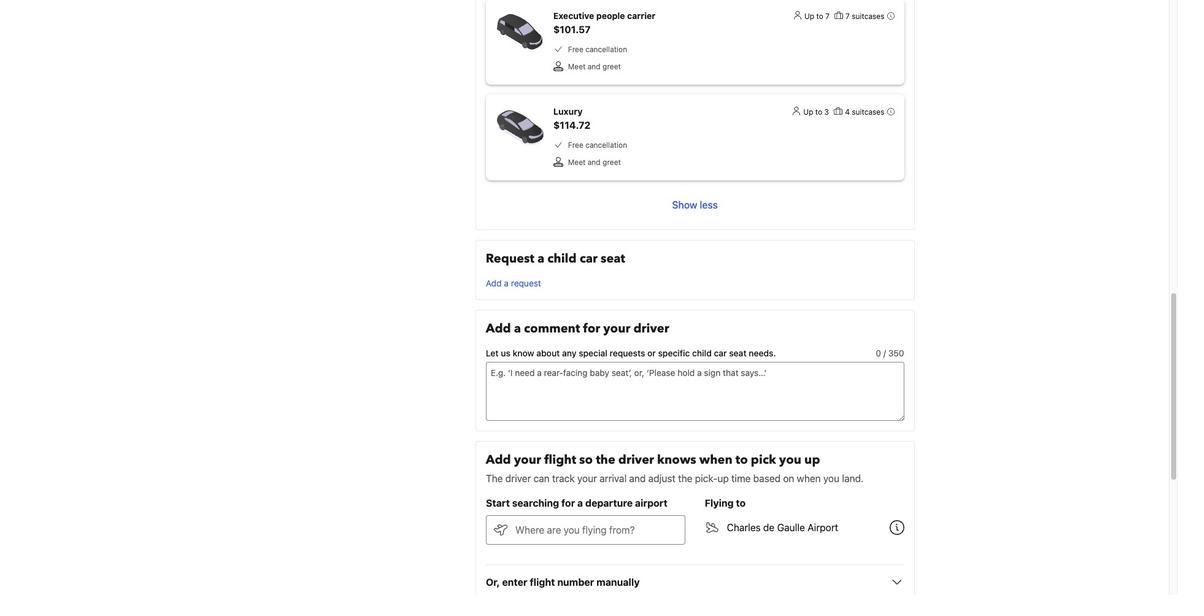 Task type: vqa. For each thing, say whether or not it's contained in the screenshot.
1st $116.85 from the bottom of the page
no



Task type: locate. For each thing, give the bounding box(es) containing it.
1 add from the top
[[486, 278, 502, 288]]

$114.72
[[554, 120, 591, 131]]

child right request
[[548, 250, 577, 267]]

flying
[[705, 498, 734, 509]]

or, enter flight number manually
[[486, 577, 640, 588]]

2 suitcases from the top
[[852, 107, 885, 117]]

1 vertical spatial car
[[714, 348, 727, 358]]

1 vertical spatial up
[[804, 107, 814, 117]]

for up special
[[583, 320, 600, 337]]

suitcases for people
[[852, 12, 885, 21]]

and for $114.72
[[588, 158, 601, 167]]

1 vertical spatial seat
[[729, 348, 747, 358]]

2 greet from the top
[[603, 158, 621, 167]]

free cancellation for $114.72
[[568, 141, 627, 150]]

and down '$114.72'
[[588, 158, 601, 167]]

suitcases right 4
[[852, 107, 885, 117]]

1 vertical spatial flight
[[530, 577, 555, 588]]

add up the
[[486, 452, 511, 468]]

2 meet from the top
[[568, 158, 586, 167]]

a
[[538, 250, 545, 267], [504, 278, 509, 288], [514, 320, 521, 337], [578, 498, 583, 509]]

1 horizontal spatial child
[[692, 348, 712, 358]]

enter
[[502, 577, 528, 588]]

child
[[548, 250, 577, 267], [692, 348, 712, 358]]

add a request button
[[486, 277, 541, 290]]

meet down '$114.72'
[[568, 158, 586, 167]]

you left land.
[[824, 473, 840, 484]]

and down $101.57 in the top of the page
[[588, 62, 601, 71]]

your up 'can'
[[514, 452, 541, 468]]

show less button
[[486, 190, 904, 220]]

and right arrival
[[629, 473, 646, 484]]

up
[[805, 12, 815, 21], [804, 107, 814, 117]]

add your flight so the driver knows when to pick you up the driver can track your arrival and adjust the pick-up time based on when you land.
[[486, 452, 864, 484]]

up for $114.72
[[804, 107, 814, 117]]

free cancellation for $101.57
[[568, 45, 627, 54]]

up right "pick" in the bottom of the page
[[805, 452, 820, 468]]

0 vertical spatial cancellation
[[586, 45, 627, 54]]

the right the so
[[596, 452, 616, 468]]

0 vertical spatial meet
[[568, 62, 586, 71]]

carrier
[[627, 10, 656, 21]]

cancellation
[[586, 45, 627, 54], [586, 141, 627, 150]]

for
[[583, 320, 600, 337], [562, 498, 575, 509]]

free down '$114.72'
[[568, 141, 584, 150]]

1 horizontal spatial for
[[583, 320, 600, 337]]

up
[[805, 452, 820, 468], [718, 473, 729, 484]]

flight inside 'add your flight so the driver knows when to pick you up the driver can track your arrival and adjust the pick-up time based on when you land.'
[[544, 452, 576, 468]]

your
[[603, 320, 631, 337], [514, 452, 541, 468], [578, 473, 597, 484]]

7 left 7 suitcases
[[826, 12, 830, 21]]

start
[[486, 498, 510, 509]]

start searching for a departure airport
[[486, 498, 668, 509]]

1 vertical spatial the
[[678, 473, 693, 484]]

for down track
[[562, 498, 575, 509]]

meet
[[568, 62, 586, 71], [568, 158, 586, 167]]

0 horizontal spatial seat
[[601, 250, 625, 267]]

1 vertical spatial add
[[486, 320, 511, 337]]

cancellation down '$114.72'
[[586, 141, 627, 150]]

flight for so
[[544, 452, 576, 468]]

2 meet and greet from the top
[[568, 158, 621, 167]]

1 vertical spatial suitcases
[[852, 107, 885, 117]]

a up request on the left top
[[538, 250, 545, 267]]

3 add from the top
[[486, 452, 511, 468]]

suitcases for $114.72
[[852, 107, 885, 117]]

cancellation for $114.72
[[586, 141, 627, 150]]

0 vertical spatial seat
[[601, 250, 625, 267]]

you up on
[[779, 452, 802, 468]]

0 vertical spatial and
[[588, 62, 601, 71]]

0 vertical spatial up
[[805, 12, 815, 21]]

0
[[876, 348, 881, 358]]

driver
[[634, 320, 669, 337], [619, 452, 654, 468], [506, 473, 531, 484]]

0 horizontal spatial child
[[548, 250, 577, 267]]

or,
[[486, 577, 500, 588]]

2 free cancellation from the top
[[568, 141, 627, 150]]

1 suitcases from the top
[[852, 12, 885, 21]]

the
[[596, 452, 616, 468], [678, 473, 693, 484]]

meet and greet for $101.57
[[568, 62, 621, 71]]

2 add from the top
[[486, 320, 511, 337]]

1 vertical spatial greet
[[603, 158, 621, 167]]

1 horizontal spatial you
[[824, 473, 840, 484]]

request
[[486, 250, 535, 267]]

0 vertical spatial when
[[700, 452, 733, 468]]

to up "time"
[[736, 452, 748, 468]]

up left 7 suitcases
[[805, 12, 815, 21]]

to left 3
[[816, 107, 823, 117]]

know
[[513, 348, 534, 358]]

add
[[486, 278, 502, 288], [486, 320, 511, 337], [486, 452, 511, 468]]

you
[[779, 452, 802, 468], [824, 473, 840, 484]]

driver up arrival
[[619, 452, 654, 468]]

0 vertical spatial your
[[603, 320, 631, 337]]

0 vertical spatial meet and greet
[[568, 62, 621, 71]]

driver left 'can'
[[506, 473, 531, 484]]

2 horizontal spatial your
[[603, 320, 631, 337]]

your down the so
[[578, 473, 597, 484]]

add up let
[[486, 320, 511, 337]]

to left 7 suitcases
[[817, 12, 824, 21]]

free cancellation
[[568, 45, 627, 54], [568, 141, 627, 150]]

/
[[884, 348, 886, 358]]

meet and greet for $114.72
[[568, 158, 621, 167]]

when
[[700, 452, 733, 468], [797, 473, 821, 484]]

seat
[[601, 250, 625, 267], [729, 348, 747, 358]]

on
[[783, 473, 795, 484]]

1 free cancellation from the top
[[568, 45, 627, 54]]

2 cancellation from the top
[[586, 141, 627, 150]]

0 vertical spatial greet
[[603, 62, 621, 71]]

greet
[[603, 62, 621, 71], [603, 158, 621, 167]]

up left "time"
[[718, 473, 729, 484]]

0 horizontal spatial the
[[596, 452, 616, 468]]

flight up track
[[544, 452, 576, 468]]

1 vertical spatial meet and greet
[[568, 158, 621, 167]]

meet for $101.57
[[568, 62, 586, 71]]

1 vertical spatial free
[[568, 141, 584, 150]]

1 vertical spatial up
[[718, 473, 729, 484]]

1 free from the top
[[568, 45, 584, 54]]

meet and greet down '$114.72'
[[568, 158, 621, 167]]

to
[[817, 12, 824, 21], [816, 107, 823, 117], [736, 452, 748, 468], [736, 498, 746, 509]]

flight inside dropdown button
[[530, 577, 555, 588]]

0 vertical spatial flight
[[544, 452, 576, 468]]

0 vertical spatial car
[[580, 250, 598, 267]]

2 vertical spatial your
[[578, 473, 597, 484]]

needs.
[[749, 348, 776, 358]]

meet and greet down $101.57 in the top of the page
[[568, 62, 621, 71]]

a left request on the left top
[[504, 278, 509, 288]]

a left departure
[[578, 498, 583, 509]]

charles de gaulle airport
[[727, 522, 839, 533]]

1 horizontal spatial when
[[797, 473, 821, 484]]

suitcases right up to 7
[[852, 12, 885, 21]]

and for $101.57
[[588, 62, 601, 71]]

meet and greet
[[568, 62, 621, 71], [568, 158, 621, 167]]

let us know about any special requests or specific child car seat needs.
[[486, 348, 776, 358]]

0 vertical spatial free
[[568, 45, 584, 54]]

suitcases
[[852, 12, 885, 21], [852, 107, 885, 117]]

add down request
[[486, 278, 502, 288]]

0 vertical spatial you
[[779, 452, 802, 468]]

to for flying to
[[736, 498, 746, 509]]

when up "pick-"
[[700, 452, 733, 468]]

special
[[579, 348, 608, 358]]

1 horizontal spatial up
[[805, 452, 820, 468]]

E.g. 'I need a rear-facing baby seat', or, 'Please hold a sign that says…' text field
[[486, 362, 904, 421]]

request a child car seat
[[486, 250, 625, 267]]

1 horizontal spatial your
[[578, 473, 597, 484]]

your up requests
[[603, 320, 631, 337]]

1 vertical spatial cancellation
[[586, 141, 627, 150]]

car
[[580, 250, 598, 267], [714, 348, 727, 358]]

up for people
[[805, 12, 815, 21]]

when right on
[[797, 473, 821, 484]]

2 free from the top
[[568, 141, 584, 150]]

requests
[[610, 348, 645, 358]]

1 vertical spatial free cancellation
[[568, 141, 627, 150]]

add inside 'add your flight so the driver knows when to pick you up the driver can track your arrival and adjust the pick-up time based on when you land.'
[[486, 452, 511, 468]]

1 horizontal spatial 7
[[846, 12, 850, 21]]

0 horizontal spatial your
[[514, 452, 541, 468]]

7 right up to 7
[[846, 12, 850, 21]]

0 vertical spatial suitcases
[[852, 12, 885, 21]]

free down $101.57 in the top of the page
[[568, 45, 584, 54]]

1 greet from the top
[[603, 62, 621, 71]]

flight right enter
[[530, 577, 555, 588]]

cancellation down executive people carrier $101.57
[[586, 45, 627, 54]]

to right flying
[[736, 498, 746, 509]]

1 meet and greet from the top
[[568, 62, 621, 71]]

0 horizontal spatial 7
[[826, 12, 830, 21]]

and
[[588, 62, 601, 71], [588, 158, 601, 167], [629, 473, 646, 484]]

request
[[511, 278, 541, 288]]

free
[[568, 45, 584, 54], [568, 141, 584, 150]]

free cancellation down '$114.72'
[[568, 141, 627, 150]]

up left 3
[[804, 107, 814, 117]]

the
[[486, 473, 503, 484]]

1 vertical spatial you
[[824, 473, 840, 484]]

can
[[534, 473, 550, 484]]

a inside button
[[504, 278, 509, 288]]

driver for your
[[634, 320, 669, 337]]

flight
[[544, 452, 576, 468], [530, 577, 555, 588]]

add inside button
[[486, 278, 502, 288]]

free cancellation down executive people carrier $101.57
[[568, 45, 627, 54]]

free for $114.72
[[568, 141, 584, 150]]

manually
[[597, 577, 640, 588]]

$101.57
[[554, 24, 591, 35]]

the down knows at the right bottom of the page
[[678, 473, 693, 484]]

0 vertical spatial free cancellation
[[568, 45, 627, 54]]

1 cancellation from the top
[[586, 45, 627, 54]]

child right specific
[[692, 348, 712, 358]]

0 horizontal spatial for
[[562, 498, 575, 509]]

7
[[826, 12, 830, 21], [846, 12, 850, 21]]

driver up 'or'
[[634, 320, 669, 337]]

0 vertical spatial the
[[596, 452, 616, 468]]

2 vertical spatial add
[[486, 452, 511, 468]]

2 vertical spatial and
[[629, 473, 646, 484]]

arrival
[[600, 473, 627, 484]]

1 vertical spatial driver
[[619, 452, 654, 468]]

0 vertical spatial add
[[486, 278, 502, 288]]

meet down $101.57 in the top of the page
[[568, 62, 586, 71]]

1 vertical spatial and
[[588, 158, 601, 167]]

0 vertical spatial driver
[[634, 320, 669, 337]]

1 vertical spatial your
[[514, 452, 541, 468]]

0 horizontal spatial you
[[779, 452, 802, 468]]

0 vertical spatial up
[[805, 452, 820, 468]]

1 meet from the top
[[568, 62, 586, 71]]

a up know
[[514, 320, 521, 337]]

1 vertical spatial meet
[[568, 158, 586, 167]]



Task type: describe. For each thing, give the bounding box(es) containing it.
1 7 from the left
[[826, 12, 830, 21]]

4
[[845, 107, 850, 117]]

show
[[672, 199, 698, 211]]

executive people carrier $101.57
[[554, 10, 656, 35]]

de
[[764, 522, 775, 533]]

0 vertical spatial for
[[583, 320, 600, 337]]

let
[[486, 348, 499, 358]]

Where are you flying from? field
[[508, 516, 685, 545]]

or, enter flight number manually button
[[486, 575, 904, 590]]

0 horizontal spatial up
[[718, 473, 729, 484]]

a for request
[[504, 278, 509, 288]]

knows
[[657, 452, 697, 468]]

1 horizontal spatial car
[[714, 348, 727, 358]]

any
[[562, 348, 577, 358]]

a for comment
[[514, 320, 521, 337]]

a for child
[[538, 250, 545, 267]]

add a request
[[486, 278, 541, 288]]

and inside 'add your flight so the driver knows when to pick you up the driver can track your arrival and adjust the pick-up time based on when you land.'
[[629, 473, 646, 484]]

us
[[501, 348, 511, 358]]

time
[[732, 473, 751, 484]]

0 horizontal spatial when
[[700, 452, 733, 468]]

less
[[700, 199, 718, 211]]

4 suitcases
[[845, 107, 885, 117]]

executive
[[554, 10, 594, 21]]

up to 7
[[805, 12, 830, 21]]

cancellation for $101.57
[[586, 45, 627, 54]]

charles
[[727, 522, 761, 533]]

0 / 350
[[876, 348, 904, 358]]

or
[[648, 348, 656, 358]]

luxury
[[554, 106, 583, 117]]

flying to
[[705, 498, 746, 509]]

adjust
[[649, 473, 676, 484]]

add for add a request
[[486, 278, 502, 288]]

3
[[825, 107, 829, 117]]

number
[[557, 577, 594, 588]]

driver for the
[[619, 452, 654, 468]]

2 7 from the left
[[846, 12, 850, 21]]

track
[[552, 473, 575, 484]]

1 horizontal spatial the
[[678, 473, 693, 484]]

so
[[579, 452, 593, 468]]

pick
[[751, 452, 776, 468]]

based
[[754, 473, 781, 484]]

greet for $101.57
[[603, 62, 621, 71]]

0 horizontal spatial car
[[580, 250, 598, 267]]

to inside 'add your flight so the driver knows when to pick you up the driver can track your arrival and adjust the pick-up time based on when you land.'
[[736, 452, 748, 468]]

to for up to 3
[[816, 107, 823, 117]]

1 vertical spatial for
[[562, 498, 575, 509]]

show less
[[672, 199, 718, 211]]

1 vertical spatial child
[[692, 348, 712, 358]]

0 vertical spatial child
[[548, 250, 577, 267]]

greet for $114.72
[[603, 158, 621, 167]]

people
[[596, 10, 625, 21]]

flight for number
[[530, 577, 555, 588]]

7 suitcases
[[846, 12, 885, 21]]

free for $101.57
[[568, 45, 584, 54]]

1 vertical spatial when
[[797, 473, 821, 484]]

up to 3
[[804, 107, 829, 117]]

airport
[[808, 522, 839, 533]]

luxury $114.72
[[554, 106, 591, 131]]

2 vertical spatial driver
[[506, 473, 531, 484]]

add a comment for your driver
[[486, 320, 669, 337]]

land.
[[842, 473, 864, 484]]

about
[[537, 348, 560, 358]]

airport
[[635, 498, 668, 509]]

comment
[[524, 320, 580, 337]]

1 horizontal spatial seat
[[729, 348, 747, 358]]

pick-
[[695, 473, 718, 484]]

gaulle
[[777, 522, 805, 533]]

searching
[[512, 498, 559, 509]]

add for add a comment for your driver
[[486, 320, 511, 337]]

meet for $114.72
[[568, 158, 586, 167]]

to for up to 7
[[817, 12, 824, 21]]

350
[[889, 348, 904, 358]]

specific
[[658, 348, 690, 358]]

departure
[[586, 498, 633, 509]]



